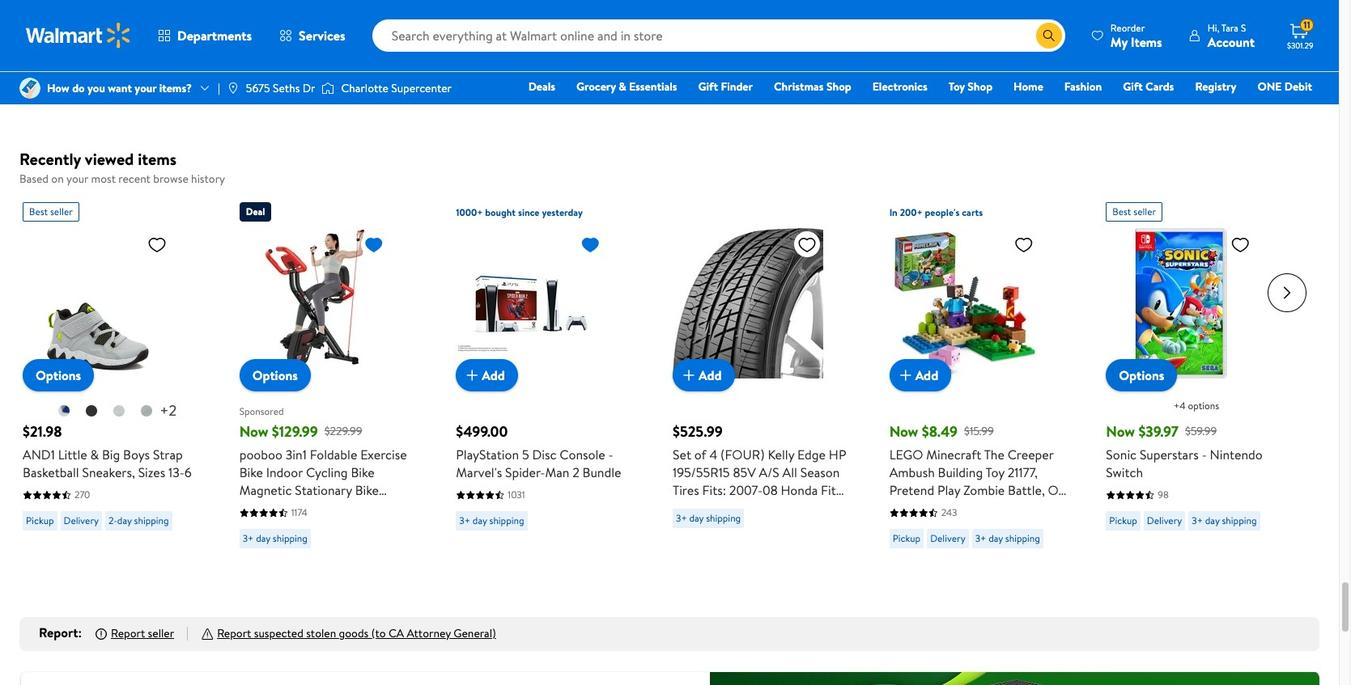 Task type: describe. For each thing, give the bounding box(es) containing it.
mining
[[890, 500, 928, 518]]

options link for $21.98
[[23, 360, 94, 392]]

carbon
[[959, 6, 1000, 23]]

creeper
[[1008, 447, 1054, 464]]

gift for gift cards
[[1123, 79, 1143, 95]]

report for report :
[[39, 624, 78, 642]]

thieves
[[365, 41, 407, 59]]

product group containing $525.99
[[673, 196, 854, 582]]

bonadget
[[1106, 0, 1161, 6]]

marvel's
[[456, 464, 502, 482]]

goods
[[339, 626, 369, 642]]

white/black image
[[85, 405, 98, 418]]

old
[[1009, 553, 1030, 571]]

minecraft
[[927, 447, 982, 464]]

series inside the microsoft xbox series x gaming console bundle - 1tb ssd black xbox console and wireless controller with forza horizon 4 full game
[[111, 0, 145, 6]]

sonic superstars - nintendo switch image
[[1106, 229, 1257, 379]]

for inside now $8.49 $15.99 lego minecraft the creeper ambush building toy 21177, pretend play zombie battle, ore mining and animal care with steve, baby pig & chicken minifigures, gift for kids, boys and girls age 7  years old
[[984, 536, 1000, 553]]

pickup for $8.49
[[893, 532, 921, 546]]

options for now
[[1119, 367, 1165, 385]]

$21.98
[[23, 422, 62, 442]]

now for now $8.49
[[890, 422, 919, 442]]

hi,
[[1208, 21, 1220, 34]]

bike down exercise
[[355, 482, 379, 500]]

elite for -
[[762, 0, 787, 6]]

grocery & essentials link
[[569, 78, 685, 96]]

bundle inside the microsoft xbox series x gaming console bundle - 1tb ssd black xbox console and wireless controller with forza horizon 4 full game
[[72, 6, 110, 23]]

console left sea at the top of page
[[270, 23, 316, 41]]

4 inside the $525.99 set of 4 (four) kelly edge hp 195/55r15 85v a/s all season tires fits: 2007-08 honda fit sport, 1999-2000 honda civic si
[[710, 447, 718, 464]]

delivery for $8.49
[[931, 532, 966, 546]]

product group containing now $8.49
[[890, 196, 1071, 582]]

85v
[[733, 464, 756, 482]]

195/55r15
[[673, 464, 730, 482]]

:
[[78, 624, 82, 642]]

little
[[58, 447, 87, 464]]

game inside bonadget xbox 360 controller, wireless controller for xbox 360, 2.4ghz game joystick controller gamepad remote compatible with xbox 360/360 slim, pc windows 7, 8, 10, white, 1pack
[[1153, 23, 1186, 41]]

and inside "xbox series x gaming console bundle - 1tb ssd black flagship xbox console and wireless controller with sea of thieves full game"
[[319, 23, 339, 41]]

21177,
[[1008, 464, 1038, 482]]

years
[[977, 553, 1006, 571]]

bike right cycling
[[351, 464, 375, 482]]

1000+ bought since yesterday
[[456, 206, 583, 220]]

 image for how
[[19, 78, 40, 99]]

microsoft xbox wireless controller - carbon black
[[890, 0, 1033, 23]]

 image for 5675
[[227, 82, 240, 95]]

$59.99
[[1186, 424, 1217, 440]]

console up 10
[[53, 23, 99, 41]]

2 inside microsoft xbox elite series 2 wireless controller - black
[[827, 0, 834, 6]]

add for 1000+
[[482, 367, 505, 385]]

xbox inside microsoft xbox elite series 2 wireless controller - black
[[731, 0, 758, 6]]

best seller for $21.98
[[29, 205, 73, 219]]

shop for toy shop
[[968, 79, 993, 95]]

gift cards link
[[1116, 78, 1182, 96]]

si
[[673, 518, 683, 536]]

lego minecraft the creeper ambush building toy 21177, pretend play zombie battle, ore mining and animal care with steve, baby pig & chicken minifigures, gift for kids, boys and girls age 7  years old image
[[890, 229, 1040, 379]]

product group containing now $39.97
[[1106, 196, 1288, 582]]

product group containing microsoft xbox elite series 2 wireless controller - black
[[673, 0, 867, 97]]

$525.99
[[673, 422, 723, 442]]

walmart image
[[26, 23, 131, 49]]

disc
[[532, 447, 557, 464]]

seths
[[273, 80, 300, 96]]

the
[[984, 447, 1005, 464]]

age
[[942, 553, 964, 571]]

report suspected stolen goods (to ca attorney general)
[[217, 626, 496, 642]]

3+ left how
[[26, 74, 37, 87]]

building
[[938, 464, 983, 482]]

microsoft for microsoft xbox series x gaming console bundle - 1tb ssd black xbox console and wireless controller with forza horizon 4 full game
[[23, 0, 77, 6]]

options for sponsored
[[252, 367, 298, 385]]

1999-
[[710, 500, 741, 518]]

pickup for and1
[[26, 515, 54, 528]]

recently viewed items based on your most recent browse history
[[19, 148, 225, 187]]

270
[[75, 489, 90, 502]]

girls
[[913, 553, 939, 571]]

product group containing now $129.99
[[239, 196, 421, 582]]

+2
[[160, 401, 177, 421]]

3+ down tires
[[676, 512, 687, 526]]

now inside sponsored now $129.99 $229.99 pooboo 3in1 foldable exercise bike indoor cycling bike magnetic stationary bike fitness gym workout 300lb
[[239, 422, 268, 442]]

1 horizontal spatial seller
[[148, 626, 174, 642]]

debit
[[1285, 79, 1313, 95]]

electronics
[[873, 79, 928, 95]]

controller inside "xbox series x gaming console bundle - 1tb ssd black flagship xbox console and wireless controller with sea of thieves full game"
[[239, 41, 297, 59]]

& inside the $21.98 and1 little & big boys strap basketball sneakers, sizes 13-6
[[90, 447, 99, 464]]

grey1 image
[[140, 405, 153, 418]]

how do you want your items?
[[47, 80, 192, 96]]

product group containing microsoft xbox elite series 2 core wireless controller - white/black
[[456, 0, 650, 97]]

essentials
[[629, 79, 677, 95]]

bike left the indoor
[[239, 464, 263, 482]]

best seller for now
[[1113, 205, 1157, 219]]

fashion
[[1065, 79, 1102, 95]]

toy inside now $8.49 $15.99 lego minecraft the creeper ambush building toy 21177, pretend play zombie battle, ore mining and animal care with steve, baby pig & chicken minifigures, gift for kids, boys and girls age 7  years old
[[986, 464, 1005, 482]]

$8.49
[[922, 422, 958, 442]]

horizon
[[145, 41, 189, 59]]

elite for controller
[[545, 0, 570, 6]]

$39.97
[[1139, 422, 1179, 442]]

243
[[942, 506, 958, 520]]

controller up remote
[[1156, 6, 1214, 23]]

98
[[1158, 489, 1169, 502]]

report for report seller
[[111, 626, 145, 642]]

fit
[[821, 482, 836, 500]]

baby
[[927, 518, 954, 536]]

compatible
[[1211, 41, 1276, 59]]

general)
[[454, 626, 496, 642]]

black inside "xbox series x gaming console bundle - 1tb ssd black flagship xbox console and wireless controller with sea of thieves full game"
[[338, 6, 368, 23]]

playstation 5 disc console - marvel's spider-man 2 bundle image
[[456, 229, 607, 379]]

best for $21.98
[[29, 205, 48, 219]]

full for microsoft xbox series x gaming console bundle - 1tb ssd black xbox console and wireless controller with forza horizon 4 full game
[[23, 59, 43, 77]]

one debit link
[[1251, 78, 1320, 96]]

black inside microsoft xbox wireless controller - carbon black
[[1003, 6, 1033, 23]]

08
[[763, 482, 778, 500]]

cards
[[1146, 79, 1175, 95]]

xbox inside microsoft xbox elite series 2 core wireless controller - white/black
[[514, 0, 542, 6]]

add to cart image
[[463, 366, 482, 386]]

delivery for $39.97
[[1147, 515, 1183, 528]]

gift inside now $8.49 $15.99 lego minecraft the creeper ambush building toy 21177, pretend play zombie battle, ore mining and animal care with steve, baby pig & chicken minifigures, gift for kids, boys and girls age 7  years old
[[959, 536, 981, 553]]

pickup for $39.97
[[1110, 515, 1138, 528]]

1 horizontal spatial 2-day shipping
[[243, 74, 303, 87]]

s
[[1241, 21, 1247, 34]]

charlotte supercenter
[[341, 80, 452, 96]]

1000+
[[456, 206, 483, 220]]

- inside $499.00 playstation 5 disc console - marvel's spider-man 2 bundle
[[609, 447, 614, 464]]

$499.00 playstation 5 disc console - marvel's spider-man 2 bundle
[[456, 422, 621, 482]]

- inside the now $39.97 $59.99 sonic superstars - nintendo switch
[[1202, 447, 1207, 464]]

microsoft xbox elite series 2 wireless controller - black
[[673, 0, 834, 23]]

7 inside now $8.49 $15.99 lego minecraft the creeper ambush building toy 21177, pretend play zombie battle, ore mining and animal care with steve, baby pig & chicken minifigures, gift for kids, boys and girls age 7  years old
[[967, 553, 974, 571]]

white/blue image
[[57, 405, 70, 418]]

- inside "xbox series x gaming console bundle - 1tb ssd black flagship xbox console and wireless controller with sea of thieves full game"
[[281, 6, 286, 23]]

bundle inside "xbox series x gaming console bundle - 1tb ssd black flagship xbox console and wireless controller with sea of thieves full game"
[[239, 6, 278, 23]]

reorder
[[1111, 21, 1145, 34]]

nintendo
[[1210, 447, 1263, 464]]

now $39.97 $59.99 sonic superstars - nintendo switch
[[1106, 422, 1263, 482]]

0 horizontal spatial 2-day shipping
[[109, 515, 169, 528]]

3+ down fitness
[[243, 532, 254, 546]]

2 add button from the left
[[673, 360, 735, 392]]

boys inside the $21.98 and1 little & big boys strap basketball sneakers, sizes 13-6
[[123, 447, 150, 464]]

honda left fit
[[781, 482, 818, 500]]

(four)
[[721, 447, 765, 464]]

home link
[[1007, 78, 1051, 96]]

2007-
[[729, 482, 763, 500]]

pooboo
[[239, 447, 283, 464]]

white,
[[1202, 77, 1238, 95]]

Walmart Site-Wide search field
[[372, 19, 1066, 52]]

since
[[518, 206, 540, 220]]

1031
[[508, 489, 525, 502]]

console up thieves
[[364, 0, 410, 6]]

game for microsoft xbox series x gaming console bundle - 1tb ssd black xbox console and wireless controller with forza horizon 4 full game
[[46, 59, 79, 77]]

suspected
[[254, 626, 304, 642]]

sneakers,
[[82, 464, 135, 482]]

report seller
[[111, 626, 174, 642]]

1 vertical spatial 2-
[[109, 515, 117, 528]]

+4 options
[[1174, 400, 1220, 413]]

boys inside now $8.49 $15.99 lego minecraft the creeper ambush building toy 21177, pretend play zombie battle, ore mining and animal care with steve, baby pig & chicken minifigures, gift for kids, boys and girls age 7  years old
[[1033, 536, 1059, 553]]

$229.99
[[324, 424, 362, 440]]

attorney
[[407, 626, 451, 642]]

$525.99 set of 4 (four) kelly edge hp 195/55r15 85v a/s all season tires fits: 2007-08 honda fit sport, 1999-2000 honda civic si
[[673, 422, 847, 536]]

items
[[1131, 33, 1163, 51]]

switch
[[1106, 464, 1144, 482]]

indoor
[[266, 464, 303, 482]]

forza
[[111, 41, 141, 59]]

recently
[[19, 148, 81, 170]]

toy inside toy shop link
[[949, 79, 965, 95]]

wireless inside microsoft xbox wireless controller - carbon black
[[978, 0, 1025, 6]]

with for forza
[[84, 41, 108, 59]]

report for report suspected stolen goods (to ca attorney general)
[[217, 626, 251, 642]]

3+ up essentials
[[676, 56, 687, 70]]

360/360
[[1164, 59, 1213, 77]]

options link for sponsored
[[239, 360, 311, 392]]

3+ down the now $39.97 $59.99 sonic superstars - nintendo switch
[[1192, 515, 1203, 528]]

controller inside the microsoft xbox series x gaming console bundle - 1tb ssd black xbox console and wireless controller with forza horizon 4 full game
[[23, 41, 81, 59]]

shop for christmas shop
[[827, 79, 852, 95]]

bought
[[485, 206, 516, 220]]



Task type: locate. For each thing, give the bounding box(es) containing it.
0 horizontal spatial best
[[29, 205, 48, 219]]

set of 4 (four) kelly edge hp 195/55r15 85v a/s all season tires fits: 2007-08 honda fit sport, 1999-2000 honda civic si image
[[673, 229, 824, 379]]

4 down $525.99
[[710, 447, 718, 464]]

gift for gift finder
[[699, 79, 718, 95]]

your right 'want'
[[135, 80, 157, 96]]

game inside the microsoft xbox series x gaming console bundle - 1tb ssd black xbox console and wireless controller with forza horizon 4 full game
[[46, 59, 79, 77]]

& inside grocery & essentials link
[[619, 79, 627, 95]]

animal
[[954, 500, 993, 518]]

1 horizontal spatial for
[[1217, 6, 1234, 23]]

add to favorites list, and1 little & big boys strap basketball sneakers, sizes 13-6 image
[[147, 235, 167, 255]]

1 vertical spatial boys
[[1033, 536, 1059, 553]]

1 best from the left
[[29, 205, 48, 219]]

reorder my items
[[1111, 21, 1163, 51]]

2 add to cart image from the left
[[896, 366, 916, 386]]

1 vertical spatial 2-day shipping
[[109, 515, 169, 528]]

bundle up departments
[[239, 6, 278, 23]]

with for sea
[[300, 41, 324, 59]]

options up the white/blue image
[[36, 367, 81, 385]]

delivery down 98
[[1147, 515, 1183, 528]]

controller inside microsoft xbox elite series 2 wireless controller - black
[[723, 6, 780, 23]]

with
[[84, 41, 108, 59], [300, 41, 324, 59], [1106, 59, 1130, 77], [1026, 500, 1050, 518]]

now $8.49 $15.99 lego minecraft the creeper ambush building toy 21177, pretend play zombie battle, ore mining and animal care with steve, baby pig & chicken minifigures, gift for kids, boys and girls age 7  years old
[[890, 422, 1071, 571]]

3 options from the left
[[1119, 367, 1165, 385]]

wireless inside the microsoft xbox series x gaming console bundle - 1tb ssd black xbox console and wireless controller with forza horizon 4 full game
[[126, 23, 172, 41]]

add button up $8.49
[[890, 360, 952, 392]]

2 horizontal spatial report
[[217, 626, 251, 642]]

1 horizontal spatial  image
[[227, 82, 240, 95]]

ssd inside the microsoft xbox series x gaming console bundle - 1tb ssd black xbox console and wireless controller with forza horizon 4 full game
[[143, 6, 167, 23]]

2 horizontal spatial options link
[[1106, 360, 1178, 392]]

11 $301.29
[[1288, 18, 1314, 51]]

1 horizontal spatial your
[[135, 80, 157, 96]]

0 vertical spatial boys
[[123, 447, 150, 464]]

sponsored now $129.99 $229.99 pooboo 3in1 foldable exercise bike indoor cycling bike magnetic stationary bike fitness gym workout 300lb
[[239, 405, 407, 518]]

elite up search search box
[[762, 0, 787, 6]]

1 add from the left
[[482, 367, 505, 385]]

with left sea at the top of page
[[300, 41, 324, 59]]

add up $525.99
[[699, 367, 722, 385]]

black up departments
[[170, 6, 200, 23]]

add button up $499.00
[[456, 360, 518, 392]]

with right 10
[[84, 41, 108, 59]]

2 best from the left
[[1113, 205, 1132, 219]]

gift right baby
[[959, 536, 981, 553]]

delivery up "age"
[[931, 532, 966, 546]]

0 vertical spatial 7
[[291, 48, 296, 61]]

2 horizontal spatial &
[[978, 518, 987, 536]]

product group containing microsoft xbox series x gaming console bundle - 1tb ssd black xbox console and wireless controller with forza horizon 4 full game
[[23, 0, 217, 97]]

300lb
[[363, 500, 396, 518]]

game inside "xbox series x gaming console bundle - 1tb ssd black flagship xbox console and wireless controller with sea of thieves full game"
[[239, 59, 273, 77]]

4 inside the microsoft xbox series x gaming console bundle - 1tb ssd black xbox console and wireless controller with forza horizon 4 full game
[[192, 41, 200, 59]]

1 horizontal spatial options
[[252, 367, 298, 385]]

core
[[620, 0, 648, 6]]

1 horizontal spatial 7
[[967, 553, 974, 571]]

1 horizontal spatial shop
[[968, 79, 993, 95]]

seller for now
[[1134, 205, 1157, 219]]

bundle inside $499.00 playstation 5 disc console - marvel's spider-man 2 bundle
[[583, 464, 621, 482]]

add to cart image for "set of 4 (four) kelly edge hp 195/55r15 85v a/s all season tires fits: 2007-08 honda fit sport, 1999-2000 honda civic si" image
[[679, 366, 699, 386]]

best for now
[[1113, 205, 1132, 219]]

with inside the microsoft xbox series x gaming console bundle - 1tb ssd black xbox console and wireless controller with forza horizon 4 full game
[[84, 41, 108, 59]]

0 horizontal spatial gaming
[[159, 0, 202, 6]]

wireless inside "xbox series x gaming console bundle - 1tb ssd black flagship xbox console and wireless controller with sea of thieves full game"
[[342, 23, 389, 41]]

2 inside microsoft xbox elite series 2 core wireless controller - white/black
[[610, 0, 617, 6]]

1 add to cart image from the left
[[679, 366, 699, 386]]

carts
[[962, 206, 983, 220]]

0 horizontal spatial &
[[90, 447, 99, 464]]

bundle up 10
[[72, 6, 110, 23]]

set
[[673, 447, 692, 464]]

toy left '21177,'
[[986, 464, 1005, 482]]

2 horizontal spatial now
[[1106, 422, 1135, 442]]

shop right the christmas
[[827, 79, 852, 95]]

0 horizontal spatial pickup
[[26, 515, 54, 528]]

2 horizontal spatial gift
[[1123, 79, 1143, 95]]

&
[[619, 79, 627, 95], [90, 447, 99, 464], [978, 518, 987, 536]]

2 shop from the left
[[968, 79, 993, 95]]

1 vertical spatial your
[[66, 171, 88, 187]]

controller up how
[[23, 41, 81, 59]]

0 vertical spatial your
[[135, 80, 157, 96]]

product group
[[23, 0, 217, 97], [239, 0, 434, 97], [456, 0, 650, 97], [673, 0, 867, 97], [890, 0, 1084, 97], [1106, 0, 1301, 97], [23, 196, 204, 582], [239, 196, 421, 582], [456, 196, 637, 582], [673, 196, 854, 582], [890, 196, 1071, 582], [1106, 196, 1288, 582]]

options link for now
[[1106, 360, 1178, 392]]

2- right |
[[243, 74, 251, 87]]

options for $21.98
[[36, 367, 81, 385]]

& right the grocery in the top of the page
[[619, 79, 627, 95]]

- inside the microsoft xbox series x gaming console bundle - 1tb ssd black xbox console and wireless controller with forza horizon 4 full game
[[113, 6, 118, 23]]

2 horizontal spatial bundle
[[583, 464, 621, 482]]

black inside microsoft xbox elite series 2 wireless controller - black
[[792, 6, 822, 23]]

2 options from the left
[[252, 367, 298, 385]]

1 horizontal spatial &
[[619, 79, 627, 95]]

full inside "xbox series x gaming console bundle - 1tb ssd black flagship xbox console and wireless controller with sea of thieves full game"
[[410, 41, 430, 59]]

with for xbox
[[1106, 59, 1130, 77]]

sizes
[[138, 464, 165, 482]]

toy shop
[[949, 79, 993, 95]]

4 right horizon
[[192, 41, 200, 59]]

2 horizontal spatial game
[[1153, 23, 1186, 41]]

 image
[[322, 80, 335, 96]]

add up $499.00
[[482, 367, 505, 385]]

xbox series x gaming console bundle - 1tb ssd black flagship xbox console and wireless controller with sea of thieves full game
[[239, 0, 430, 77]]

exercise
[[360, 447, 407, 464]]

game up 5675
[[239, 59, 273, 77]]

windows
[[1106, 77, 1156, 95]]

0 horizontal spatial of
[[350, 41, 362, 59]]

0 horizontal spatial 7
[[291, 48, 296, 61]]

1 horizontal spatial report
[[111, 626, 145, 642]]

controller up 519
[[506, 6, 564, 23]]

with inside now $8.49 $15.99 lego minecraft the creeper ambush building toy 21177, pretend play zombie battle, ore mining and animal care with steve, baby pig & chicken minifigures, gift for kids, boys and girls age 7  years old
[[1026, 500, 1050, 518]]

bonadget xbox 360 controller, wireless controller for xbox 360, 2.4ghz game joystick controller gamepad remote compatible with xbox 360/360 slim, pc windows 7, 8, 10, white, 1pack
[[1106, 0, 1295, 95]]

fashion link
[[1057, 78, 1110, 96]]

report
[[39, 624, 78, 642], [111, 626, 145, 642], [217, 626, 251, 642]]

2 horizontal spatial options
[[1119, 367, 1165, 385]]

microsoft left "carbon"
[[890, 0, 944, 6]]

- inside microsoft xbox elite series 2 core wireless controller - white/black
[[567, 6, 572, 23]]

bundle right the man
[[583, 464, 621, 482]]

microsoft inside microsoft xbox elite series 2 wireless controller - black
[[673, 0, 728, 6]]

controller up 5675
[[239, 41, 297, 59]]

wireless inside bonadget xbox 360 controller, wireless controller for xbox 360, 2.4ghz game joystick controller gamepad remote compatible with xbox 360/360 slim, pc windows 7, 8, 10, white, 1pack
[[1106, 6, 1153, 23]]

1 horizontal spatial toy
[[986, 464, 1005, 482]]

product group containing $499.00
[[456, 196, 637, 582]]

0 horizontal spatial options link
[[23, 360, 94, 392]]

gift left finder
[[699, 79, 718, 95]]

gift
[[699, 79, 718, 95], [1123, 79, 1143, 95], [959, 536, 981, 553]]

game up how
[[46, 59, 79, 77]]

wireless inside microsoft xbox elite series 2 wireless controller - black
[[673, 6, 719, 23]]

add to favorites list, set of 4 (four) kelly edge hp 195/55r15 85v a/s all season tires fits: 2007-08 honda fit sport, 1999-2000 honda civic si image
[[798, 235, 817, 255]]

2 now from the left
[[890, 422, 919, 442]]

minifigures,
[[890, 536, 955, 553]]

& inside now $8.49 $15.99 lego minecraft the creeper ambush building toy 21177, pretend play zombie battle, ore mining and animal care with steve, baby pig & chicken minifigures, gift for kids, boys and girls age 7  years old
[[978, 518, 987, 536]]

1 horizontal spatial 2-
[[243, 74, 251, 87]]

and inside the microsoft xbox series x gaming console bundle - 1tb ssd black xbox console and wireless controller with forza horizon 4 full game
[[102, 23, 122, 41]]

2- down sneakers,
[[109, 515, 117, 528]]

product group containing xbox series x gaming console bundle - 1tb ssd black flagship xbox console and wireless controller with sea of thieves full game
[[239, 0, 434, 97]]

0 vertical spatial toy
[[949, 79, 965, 95]]

1 horizontal spatial delivery
[[931, 532, 966, 546]]

people's
[[925, 206, 960, 220]]

controller down controller,
[[1237, 23, 1295, 41]]

4 series from the left
[[790, 0, 824, 6]]

+4
[[1174, 400, 1186, 413]]

(to
[[371, 626, 386, 642]]

2 options link from the left
[[239, 360, 311, 392]]

for left kids,
[[984, 536, 1000, 553]]

add to cart image up $525.99
[[679, 366, 699, 386]]

with down my
[[1106, 59, 1130, 77]]

joystick
[[1189, 23, 1234, 41]]

1 horizontal spatial bundle
[[239, 6, 278, 23]]

foldable
[[310, 447, 357, 464]]

4 black from the left
[[1003, 6, 1033, 23]]

pickup up girls
[[893, 532, 921, 546]]

1 horizontal spatial options link
[[239, 360, 311, 392]]

3+ right fashion
[[1110, 74, 1121, 87]]

0 horizontal spatial report
[[39, 624, 78, 642]]

1 horizontal spatial best seller
[[1113, 205, 1157, 219]]

controller inside microsoft xbox wireless controller - carbon black
[[890, 6, 948, 23]]

microsoft up walmart site-wide search box
[[673, 0, 728, 6]]

for inside bonadget xbox 360 controller, wireless controller for xbox 360, 2.4ghz game joystick controller gamepad remote compatible with xbox 360/360 slim, pc windows 7, 8, 10, white, 1pack
[[1217, 6, 1234, 23]]

gaming
[[159, 0, 202, 6], [318, 0, 361, 6]]

magnetic
[[239, 482, 292, 500]]

for left s
[[1217, 6, 1234, 23]]

1 series from the left
[[111, 0, 145, 6]]

care
[[996, 500, 1023, 518]]

1tb inside "xbox series x gaming console bundle - 1tb ssd black flagship xbox console and wireless controller with sea of thieves full game"
[[289, 6, 308, 23]]

elite inside microsoft xbox elite series 2 core wireless controller - white/black
[[545, 0, 570, 6]]

0 vertical spatial 2-day shipping
[[243, 74, 303, 87]]

pooboo 3in1 foldable exercise bike indoor cycling bike magnetic stationary bike fitness gym workout 300lb image
[[239, 229, 390, 379]]

now inside now $8.49 $15.99 lego minecraft the creeper ambush building toy 21177, pretend play zombie battle, ore mining and animal care with steve, baby pig & chicken minifigures, gift for kids, boys and girls age 7  years old
[[890, 422, 919, 442]]

2 horizontal spatial add
[[916, 367, 939, 385]]

available in additional 2 variants element
[[160, 401, 177, 421]]

1tb up services
[[289, 6, 308, 23]]

0 horizontal spatial delivery
[[64, 515, 99, 528]]

0 horizontal spatial for
[[984, 536, 1000, 553]]

shop left home at top right
[[968, 79, 993, 95]]

options up $39.97
[[1119, 367, 1165, 385]]

1 add button from the left
[[456, 360, 518, 392]]

0 horizontal spatial 2-
[[109, 515, 117, 528]]

workout
[[312, 500, 360, 518]]

gaming inside "xbox series x gaming console bundle - 1tb ssd black flagship xbox console and wireless controller with sea of thieves full game"
[[318, 0, 361, 6]]

remove from favorites list, pooboo 3in1 foldable exercise bike indoor cycling bike magnetic stationary bike fitness gym workout 300lb image
[[364, 235, 384, 255]]

0 horizontal spatial elite
[[545, 0, 570, 6]]

2 inside $499.00 playstation 5 disc console - marvel's spider-man 2 bundle
[[573, 464, 580, 482]]

0 horizontal spatial seller
[[50, 205, 73, 219]]

Search search field
[[372, 19, 1066, 52]]

bike
[[239, 464, 263, 482], [351, 464, 375, 482], [355, 482, 379, 500]]

1 vertical spatial 7
[[967, 553, 974, 571]]

of right set
[[695, 447, 707, 464]]

now up "sonic"
[[1106, 422, 1135, 442]]

play
[[938, 482, 961, 500]]

gamepad
[[1106, 41, 1160, 59]]

1 horizontal spatial add button
[[673, 360, 735, 392]]

1 horizontal spatial add to cart image
[[896, 366, 916, 386]]

console up how
[[23, 6, 68, 23]]

1 vertical spatial of
[[695, 447, 707, 464]]

boys right big
[[123, 447, 150, 464]]

 image
[[19, 78, 40, 99], [227, 82, 240, 95]]

of right sea at the top of page
[[350, 41, 362, 59]]

microsoft for microsoft xbox elite series 2 core wireless controller - white/black
[[456, 0, 511, 6]]

chicken
[[990, 518, 1036, 536]]

1tb up forza
[[121, 6, 140, 23]]

elite
[[545, 0, 570, 6], [762, 0, 787, 6]]

0 horizontal spatial 1tb
[[121, 6, 140, 23]]

2 black from the left
[[338, 6, 368, 23]]

1 horizontal spatial pickup
[[893, 532, 921, 546]]

sea
[[328, 41, 347, 59]]

delivery down 270
[[64, 515, 99, 528]]

2 microsoft from the left
[[456, 0, 511, 6]]

$21.98 and1 little & big boys strap basketball sneakers, sizes 13-6
[[23, 422, 192, 482]]

registry
[[1196, 79, 1237, 95]]

1 x from the left
[[148, 0, 156, 6]]

kelly
[[768, 447, 795, 464]]

0 vertical spatial 2-
[[243, 74, 251, 87]]

do
[[72, 80, 85, 96]]

of inside "xbox series x gaming console bundle - 1tb ssd black flagship xbox console and wireless controller with sea of thieves full game"
[[350, 41, 362, 59]]

microsoft up walmart image
[[23, 0, 77, 6]]

1 horizontal spatial gift
[[959, 536, 981, 553]]

 image left how
[[19, 78, 40, 99]]

departments
[[177, 27, 252, 45]]

full right thieves
[[410, 41, 430, 59]]

next slide for recently viewed items list image
[[1268, 274, 1307, 313]]

your right on
[[66, 171, 88, 187]]

3+ right pig
[[976, 532, 987, 546]]

with right the care
[[1026, 500, 1050, 518]]

1 horizontal spatial of
[[695, 447, 707, 464]]

add to favorites list, sonic superstars - nintendo switch image
[[1231, 235, 1251, 255]]

2-day shipping right |
[[243, 74, 303, 87]]

1 options link from the left
[[23, 360, 94, 392]]

now for now $39.97
[[1106, 422, 1135, 442]]

0 horizontal spatial add to cart image
[[679, 366, 699, 386]]

controller left "carbon"
[[890, 6, 948, 23]]

most
[[91, 171, 116, 187]]

gift finder
[[699, 79, 753, 95]]

- inside microsoft xbox elite series 2 wireless controller - black
[[784, 6, 789, 23]]

microsoft for microsoft xbox wireless controller - carbon black
[[890, 0, 944, 6]]

4 microsoft from the left
[[890, 0, 944, 6]]

hi, tara s account
[[1208, 21, 1255, 51]]

1 shop from the left
[[827, 79, 852, 95]]

1 horizontal spatial x
[[307, 0, 314, 6]]

2 vertical spatial &
[[978, 518, 987, 536]]

strap
[[153, 447, 183, 464]]

x up horizon
[[148, 0, 156, 6]]

2 x from the left
[[307, 0, 314, 6]]

1 elite from the left
[[545, 0, 570, 6]]

3 black from the left
[[792, 6, 822, 23]]

0 horizontal spatial 4
[[192, 41, 200, 59]]

microsoft for microsoft xbox elite series 2 wireless controller - black
[[673, 0, 728, 6]]

$301.29
[[1288, 40, 1314, 51]]

battle,
[[1008, 482, 1045, 500]]

flagship
[[371, 6, 417, 23]]

1 gaming from the left
[[159, 0, 202, 6]]

1 horizontal spatial 4
[[710, 447, 718, 464]]

cycling
[[306, 464, 348, 482]]

elite left white/black
[[545, 0, 570, 6]]

seller for $21.98
[[50, 205, 73, 219]]

product group containing microsoft xbox wireless controller - carbon black
[[890, 0, 1084, 97]]

console right disc
[[560, 447, 606, 464]]

add to cart image
[[679, 366, 699, 386], [896, 366, 916, 386]]

3 series from the left
[[573, 0, 607, 6]]

product group containing +2
[[23, 196, 204, 582]]

0 horizontal spatial add button
[[456, 360, 518, 392]]

microsoft inside microsoft xbox elite series 2 core wireless controller - white/black
[[456, 0, 511, 6]]

options link up sponsored
[[239, 360, 311, 392]]

1tb inside the microsoft xbox series x gaming console bundle - 1tb ssd black xbox console and wireless controller with forza horizon 4 full game
[[121, 6, 140, 23]]

1 vertical spatial for
[[984, 536, 1000, 553]]

0 horizontal spatial bundle
[[72, 6, 110, 23]]

0 vertical spatial 4
[[192, 41, 200, 59]]

add
[[482, 367, 505, 385], [699, 367, 722, 385], [916, 367, 939, 385]]

microsoft inside microsoft xbox wireless controller - carbon black
[[890, 0, 944, 6]]

x inside "xbox series x gaming console bundle - 1tb ssd black flagship xbox console and wireless controller with sea of thieves full game"
[[307, 0, 314, 6]]

options
[[36, 367, 81, 385], [252, 367, 298, 385], [1119, 367, 1165, 385]]

boys
[[123, 447, 150, 464], [1033, 536, 1059, 553]]

1 horizontal spatial full
[[410, 41, 430, 59]]

now inside the now $39.97 $59.99 sonic superstars - nintendo switch
[[1106, 422, 1135, 442]]

0 vertical spatial &
[[619, 79, 627, 95]]

5
[[522, 447, 529, 464]]

account
[[1208, 33, 1255, 51]]

controller inside microsoft xbox elite series 2 core wireless controller - white/black
[[506, 6, 564, 23]]

2 ssd from the left
[[311, 6, 335, 23]]

 image right |
[[227, 82, 240, 95]]

gray image
[[112, 405, 125, 418]]

add button for 1000+
[[456, 360, 518, 392]]

day
[[473, 56, 487, 70], [690, 56, 704, 70], [906, 56, 921, 70], [39, 74, 54, 87], [251, 74, 266, 87], [1123, 74, 1137, 87], [690, 512, 704, 526], [117, 515, 132, 528], [473, 515, 487, 528], [1206, 515, 1220, 528], [256, 532, 270, 546], [989, 532, 1003, 546]]

1 horizontal spatial best
[[1113, 205, 1132, 219]]

now down sponsored
[[239, 422, 268, 442]]

now
[[239, 422, 268, 442], [890, 422, 919, 442], [1106, 422, 1135, 442]]

of inside the $525.99 set of 4 (four) kelly edge hp 195/55r15 85v a/s all season tires fits: 2007-08 honda fit sport, 1999-2000 honda civic si
[[695, 447, 707, 464]]

& left big
[[90, 447, 99, 464]]

0 horizontal spatial full
[[23, 59, 43, 77]]

full left 10
[[23, 59, 43, 77]]

2 add from the left
[[699, 367, 722, 385]]

0 horizontal spatial add
[[482, 367, 505, 385]]

0 vertical spatial of
[[350, 41, 362, 59]]

1 horizontal spatial add
[[699, 367, 722, 385]]

- inside microsoft xbox wireless controller - carbon black
[[951, 6, 956, 23]]

wireless
[[978, 0, 1025, 6], [456, 6, 503, 23], [673, 6, 719, 23], [1106, 6, 1153, 23], [126, 23, 172, 41], [342, 23, 389, 41]]

on
[[51, 171, 64, 187]]

product group containing bonadget xbox 360 controller, wireless controller for xbox 360, 2.4ghz game joystick controller gamepad remote compatible with xbox 360/360 slim, pc windows 7, 8, 10, white, 1pack
[[1106, 0, 1301, 97]]

2-day shipping down sizes
[[109, 515, 169, 528]]

0 horizontal spatial gift
[[699, 79, 718, 95]]

2 horizontal spatial seller
[[1134, 205, 1157, 219]]

full for xbox series x gaming console bundle - 1tb ssd black flagship xbox console and wireless controller with sea of thieves full game
[[410, 41, 430, 59]]

2 horizontal spatial delivery
[[1147, 515, 1183, 528]]

honda left 'civic'
[[774, 500, 811, 518]]

gaming inside the microsoft xbox series x gaming console bundle - 1tb ssd black xbox console and wireless controller with forza horizon 4 full game
[[159, 0, 202, 6]]

3+ down marvel's
[[459, 515, 470, 528]]

black up christmas shop link
[[792, 6, 822, 23]]

pickup down switch
[[1110, 515, 1138, 528]]

full inside the microsoft xbox series x gaming console bundle - 1tb ssd black xbox console and wireless controller with forza horizon 4 full game
[[23, 59, 43, 77]]

wireless inside microsoft xbox elite series 2 core wireless controller - white/black
[[456, 6, 503, 23]]

boys right kids,
[[1033, 536, 1059, 553]]

sponsored
[[239, 405, 284, 419]]

1 horizontal spatial gaming
[[318, 0, 361, 6]]

2 series from the left
[[270, 0, 304, 6]]

2 elite from the left
[[762, 0, 787, 6]]

search icon image
[[1043, 29, 1056, 42]]

game for xbox series x gaming console bundle - 1tb ssd black flagship xbox console and wireless controller with sea of thieves full game
[[239, 59, 273, 77]]

series inside microsoft xbox elite series 2 wireless controller - black
[[790, 0, 824, 6]]

2 gaming from the left
[[318, 0, 361, 6]]

0 horizontal spatial options
[[36, 367, 81, 385]]

3+ right thieves
[[459, 56, 470, 70]]

1pack
[[1242, 77, 1272, 95]]

ssd inside "xbox series x gaming console bundle - 1tb ssd black flagship xbox console and wireless controller with sea of thieves full game"
[[311, 6, 335, 23]]

1 horizontal spatial elite
[[762, 0, 787, 6]]

0 horizontal spatial your
[[66, 171, 88, 187]]

1 black from the left
[[170, 6, 200, 23]]

3 microsoft from the left
[[673, 0, 728, 6]]

remove from favorites list, playstation 5 disc console - marvel's spider-man 2 bundle image
[[581, 235, 600, 255]]

fitness
[[239, 500, 279, 518]]

0 horizontal spatial toy
[[949, 79, 965, 95]]

add to favorites list, lego minecraft the creeper ambush building toy 21177, pretend play zombie battle, ore mining and animal care with steve, baby pig & chicken minifigures, gift for kids, boys and girls age 7  years old image
[[1014, 235, 1034, 255]]

2 horizontal spatial pickup
[[1110, 515, 1138, 528]]

ssd up services
[[311, 6, 335, 23]]

console inside $499.00 playstation 5 disc console - marvel's spider-man 2 bundle
[[560, 447, 606, 464]]

christmas shop
[[774, 79, 852, 95]]

0 horizontal spatial best seller
[[29, 205, 73, 219]]

xbox inside microsoft xbox wireless controller - carbon black
[[948, 0, 975, 6]]

add to cart image up lego
[[896, 366, 916, 386]]

8,
[[1171, 77, 1181, 95]]

add button up $525.99
[[673, 360, 735, 392]]

gaming up services
[[318, 0, 361, 6]]

with inside "xbox series x gaming console bundle - 1tb ssd black flagship xbox console and wireless controller with sea of thieves full game"
[[300, 41, 324, 59]]

basketball
[[23, 464, 79, 482]]

0 horizontal spatial now
[[239, 422, 268, 442]]

1tb
[[121, 6, 140, 23], [289, 6, 308, 23]]

1 best seller from the left
[[29, 205, 73, 219]]

yesterday
[[542, 206, 583, 220]]

1 vertical spatial 4
[[710, 447, 718, 464]]

0 horizontal spatial boys
[[123, 447, 150, 464]]

civic
[[814, 500, 842, 518]]

now up lego
[[890, 422, 919, 442]]

gift left cards
[[1123, 79, 1143, 95]]

deals
[[529, 79, 556, 95]]

1 options from the left
[[36, 367, 81, 385]]

3 add button from the left
[[890, 360, 952, 392]]

x
[[148, 0, 156, 6], [307, 0, 314, 6]]

2 1tb from the left
[[289, 6, 308, 23]]

0 horizontal spatial shop
[[827, 79, 852, 95]]

1 1tb from the left
[[121, 6, 140, 23]]

departments button
[[144, 16, 266, 55]]

1 microsoft from the left
[[23, 0, 77, 6]]

x up services popup button
[[307, 0, 314, 6]]

grocery
[[577, 79, 616, 95]]

pickup down basketball
[[26, 515, 54, 528]]

black inside the microsoft xbox series x gaming console bundle - 1tb ssd black xbox console and wireless controller with forza horizon 4 full game
[[170, 6, 200, 23]]

0 horizontal spatial game
[[46, 59, 79, 77]]

3+ up electronics
[[893, 56, 904, 70]]

pickup
[[26, 515, 54, 528], [1110, 515, 1138, 528], [893, 532, 921, 546]]

ssd up horizon
[[143, 6, 167, 23]]

7 right "age"
[[967, 553, 974, 571]]

add button for in
[[890, 360, 952, 392]]

xbox
[[81, 0, 108, 6], [239, 0, 267, 6], [514, 0, 542, 6], [731, 0, 758, 6], [948, 0, 975, 6], [1164, 0, 1191, 6], [1237, 6, 1264, 23], [23, 23, 50, 41], [239, 23, 267, 41], [1134, 59, 1161, 77]]

0 horizontal spatial x
[[148, 0, 156, 6]]

1 horizontal spatial game
[[239, 59, 273, 77]]

1 ssd from the left
[[143, 6, 167, 23]]

add up $8.49
[[916, 367, 939, 385]]

services
[[299, 27, 345, 45]]

add for in
[[916, 367, 939, 385]]

3 now from the left
[[1106, 422, 1135, 442]]

delivery for and1
[[64, 515, 99, 528]]

0 horizontal spatial  image
[[19, 78, 40, 99]]

spider-
[[505, 464, 545, 482]]

0 horizontal spatial ssd
[[143, 6, 167, 23]]

add to cart image for lego minecraft the creeper ambush building toy 21177, pretend play zombie battle, ore mining and animal care with steve, baby pig & chicken minifigures, gift for kids, boys and girls age 7  years old image
[[896, 366, 916, 386]]

gym
[[282, 500, 308, 518]]

1 vertical spatial &
[[90, 447, 99, 464]]

and1 little & big boys strap basketball sneakers, sizes 13-6 image
[[23, 229, 173, 379]]

2 best seller from the left
[[1113, 205, 1157, 219]]

gaming up the departments popup button
[[159, 0, 202, 6]]

microsoft up 519
[[456, 0, 511, 6]]

1 horizontal spatial 1tb
[[289, 6, 308, 23]]

1 horizontal spatial ssd
[[311, 6, 335, 23]]

series inside "xbox series x gaming console bundle - 1tb ssd black flagship xbox console and wireless controller with sea of thieves full game"
[[270, 0, 304, 6]]

1 vertical spatial toy
[[986, 464, 1005, 482]]

controller up finder
[[723, 6, 780, 23]]

1 horizontal spatial boys
[[1033, 536, 1059, 553]]

your inside "recently viewed items based on your most recent browse history"
[[66, 171, 88, 187]]

3 add from the left
[[916, 367, 939, 385]]

toy right electronics
[[949, 79, 965, 95]]

|
[[218, 80, 220, 96]]

series
[[111, 0, 145, 6], [270, 0, 304, 6], [573, 0, 607, 6], [790, 0, 824, 6]]

series inside microsoft xbox elite series 2 core wireless controller - white/black
[[573, 0, 607, 6]]

options link up +4
[[1106, 360, 1178, 392]]

0 vertical spatial for
[[1217, 6, 1234, 23]]

1 now from the left
[[239, 422, 268, 442]]

x inside the microsoft xbox series x gaming console bundle - 1tb ssd black xbox console and wireless controller with forza horizon 4 full game
[[148, 0, 156, 6]]

kids,
[[1003, 536, 1030, 553]]

5675
[[246, 80, 270, 96]]

with inside bonadget xbox 360 controller, wireless controller for xbox 360, 2.4ghz game joystick controller gamepad remote compatible with xbox 360/360 slim, pc windows 7, 8, 10, white, 1pack
[[1106, 59, 1130, 77]]

1 horizontal spatial now
[[890, 422, 919, 442]]

microsoft inside the microsoft xbox series x gaming console bundle - 1tb ssd black xbox console and wireless controller with forza horizon 4 full game
[[23, 0, 77, 6]]

elite inside microsoft xbox elite series 2 wireless controller - black
[[762, 0, 787, 6]]

3 options link from the left
[[1106, 360, 1178, 392]]

2 horizontal spatial add button
[[890, 360, 952, 392]]



Task type: vqa. For each thing, say whether or not it's contained in the screenshot.
Grocery & Essentials
yes



